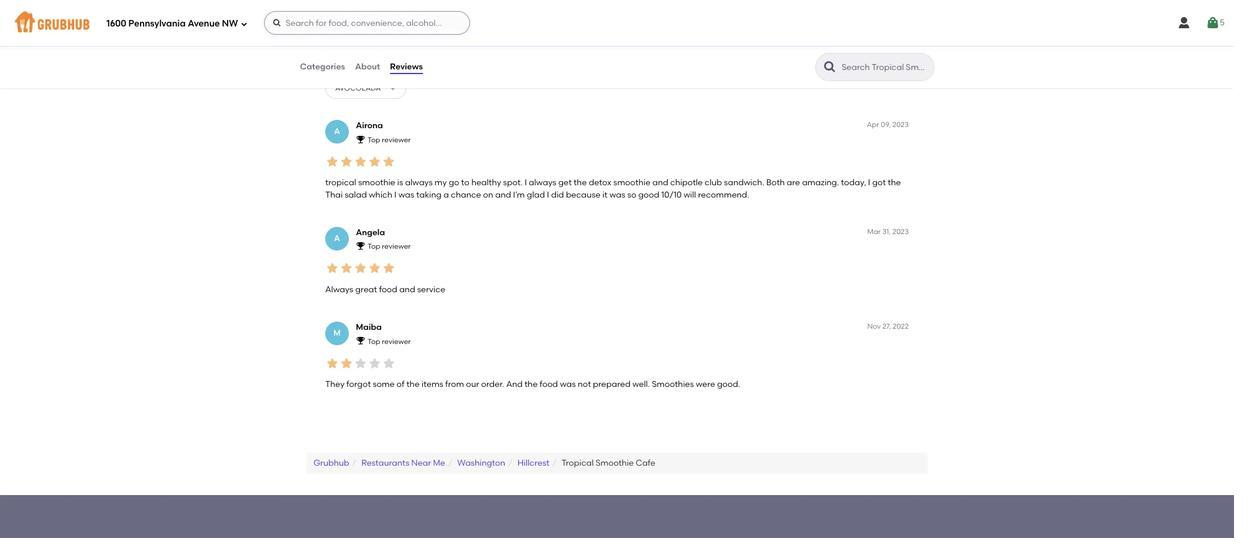 Task type: describe. For each thing, give the bounding box(es) containing it.
2022
[[893, 322, 909, 331]]

because
[[566, 190, 600, 200]]

washington
[[457, 458, 505, 468]]

nov 27, 2022
[[867, 322, 909, 331]]

detox
[[589, 178, 611, 188]]

this restaurant does not check orders for accuracy before sending orders out.
[[325, 45, 634, 55]]

5
[[1220, 18, 1225, 28]]

our
[[466, 379, 479, 389]]

trophy icon image for maiba
[[356, 336, 365, 345]]

grubhub
[[314, 458, 349, 468]]

Search for food, convenience, alcohol... search field
[[264, 11, 470, 35]]

salad
[[345, 190, 367, 200]]

me
[[433, 458, 445, 468]]

i left did
[[547, 190, 549, 200]]

a for angela
[[334, 233, 340, 243]]

0 vertical spatial and
[[652, 178, 668, 188]]

tropical smoothie cafe
[[562, 458, 655, 468]]

spot.
[[503, 178, 523, 188]]

top reviewer for airona
[[368, 136, 411, 144]]

2 vertical spatial and
[[399, 284, 415, 294]]

prepared
[[593, 379, 630, 389]]

well.
[[632, 379, 650, 389]]

i'm
[[513, 190, 525, 200]]

order.
[[481, 379, 504, 389]]

i left got on the right of the page
[[868, 178, 870, 188]]

i right which
[[394, 190, 396, 200]]

1 horizontal spatial and
[[495, 190, 511, 200]]

31,
[[882, 228, 891, 236]]

of
[[397, 379, 404, 389]]

tropical
[[325, 178, 356, 188]]

to
[[461, 178, 469, 188]]

reviewer for maiba
[[382, 337, 411, 346]]

09,
[[881, 121, 891, 129]]

hillcrest link
[[517, 458, 549, 468]]

Search Tropical Smoothie Cafe  search field
[[841, 62, 931, 73]]

apr 09, 2023
[[867, 121, 909, 129]]

smoothie
[[596, 458, 634, 468]]

healthy
[[471, 178, 501, 188]]

nw
[[222, 18, 238, 29]]

recommend.
[[698, 190, 749, 200]]

it
[[602, 190, 608, 200]]

nov
[[867, 322, 881, 331]]

cafe
[[636, 458, 655, 468]]

amazing.
[[802, 178, 839, 188]]

shenishe
[[325, 65, 356, 74]]

tropical smoothie cafe link
[[562, 458, 655, 468]]

reviews button
[[389, 46, 423, 88]]

near
[[411, 458, 431, 468]]

a
[[443, 190, 449, 200]]

2 horizontal spatial was
[[610, 190, 625, 200]]

2 orders from the left
[[591, 45, 617, 55]]

m
[[333, 328, 341, 338]]

categories button
[[299, 46, 346, 88]]

reviews
[[373, 3, 399, 11]]

smoothies
[[652, 379, 694, 389]]

always great food and service
[[325, 284, 445, 294]]

svg image
[[240, 20, 247, 27]]

0 horizontal spatial was
[[398, 190, 414, 200]]

sandwich.
[[724, 178, 764, 188]]

svg image inside 5 button
[[1206, 16, 1220, 30]]

27,
[[882, 322, 891, 331]]

will
[[684, 190, 696, 200]]

1 horizontal spatial was
[[560, 379, 576, 389]]

3
[[368, 3, 372, 11]]

get
[[558, 178, 572, 188]]

0 horizontal spatial food
[[379, 284, 397, 294]]

good
[[638, 190, 659, 200]]

grubhub link
[[314, 458, 349, 468]]

thai
[[325, 190, 343, 200]]

glad
[[527, 190, 545, 200]]

which
[[369, 190, 392, 200]]

always
[[325, 284, 353, 294]]

sending
[[558, 45, 589, 55]]

1 horizontal spatial food
[[540, 379, 558, 389]]

1 orders from the left
[[450, 45, 475, 55]]

restaurants
[[361, 458, 409, 468]]

great
[[355, 284, 377, 294]]

main navigation navigation
[[0, 0, 1234, 46]]



Task type: vqa. For each thing, say whether or not it's contained in the screenshot.
first always from the right
yes



Task type: locate. For each thing, give the bounding box(es) containing it.
smoothie up which
[[358, 178, 395, 188]]

taking
[[416, 190, 442, 200]]

top for maiba
[[368, 337, 380, 346]]

not left 'prepared'
[[578, 379, 591, 389]]

1 horizontal spatial not
[[578, 379, 591, 389]]

0 horizontal spatial and
[[399, 284, 415, 294]]

trophy icon image
[[356, 134, 365, 144], [356, 241, 365, 251], [356, 336, 365, 345]]

1 reviewer from the top
[[382, 136, 411, 144]]

2 trophy icon image from the top
[[356, 241, 365, 251]]

0 vertical spatial a
[[334, 127, 340, 137]]

1 vertical spatial food
[[540, 379, 558, 389]]

2 smoothie from the left
[[613, 178, 650, 188]]

5 button
[[1206, 12, 1225, 34]]

plus icon image
[[389, 85, 396, 92]]

3 top from the top
[[368, 337, 380, 346]]

1 smoothie from the left
[[358, 178, 395, 188]]

0 horizontal spatial not
[[408, 45, 421, 55]]

ordered:
[[358, 65, 387, 74]]

reviewer down angela
[[382, 243, 411, 251]]

categories
[[300, 62, 345, 72]]

2 horizontal spatial svg image
[[1206, 16, 1220, 30]]

both
[[766, 178, 785, 188]]

2023 for always great food and service
[[892, 228, 909, 236]]

1 horizontal spatial orders
[[591, 45, 617, 55]]

not right does
[[408, 45, 421, 55]]

reviewer
[[382, 136, 411, 144], [382, 243, 411, 251], [382, 337, 411, 346]]

0 vertical spatial not
[[408, 45, 421, 55]]

2 top from the top
[[368, 243, 380, 251]]

orders left out.
[[591, 45, 617, 55]]

chance
[[451, 190, 481, 200]]

2 vertical spatial top reviewer
[[368, 337, 411, 346]]

0 vertical spatial food
[[379, 284, 397, 294]]

2 top reviewer from the top
[[368, 243, 411, 251]]

was left 'prepared'
[[560, 379, 576, 389]]

smoothie up so
[[613, 178, 650, 188]]

are
[[787, 178, 800, 188]]

0 vertical spatial trophy icon image
[[356, 134, 365, 144]]

reviewer down 'airona'
[[382, 136, 411, 144]]

3 top reviewer from the top
[[368, 337, 411, 346]]

this
[[325, 45, 341, 55]]

top reviewer down 'airona'
[[368, 136, 411, 144]]

pennsylvania
[[128, 18, 186, 29]]

1 2023 from the top
[[892, 121, 909, 129]]

2023 right 09, at the right of the page
[[892, 121, 909, 129]]

trophy icon image down maiba
[[356, 336, 365, 345]]

1 horizontal spatial svg image
[[1177, 16, 1191, 30]]

orders left for
[[450, 45, 475, 55]]

top reviewer for angela
[[368, 243, 411, 251]]

a left 'airona'
[[334, 127, 340, 137]]

2 vertical spatial trophy icon image
[[356, 336, 365, 345]]

1 always from the left
[[405, 178, 433, 188]]

does
[[387, 45, 406, 55]]

1 vertical spatial and
[[495, 190, 511, 200]]

0 horizontal spatial smoothie
[[358, 178, 395, 188]]

trophy icon image down 'airona'
[[356, 134, 365, 144]]

2023 for tropical smoothie is always my go to healthy spot. i always get the detox smoothie and chipotle club sandwich. both are amazing. today, i got the thai salad which i was taking a chance on and i'm glad i did because it was so good 10/10 will recommend.
[[892, 121, 909, 129]]

airona
[[356, 121, 383, 131]]

trophy icon image for airona
[[356, 134, 365, 144]]

top down 'airona'
[[368, 136, 380, 144]]

0 vertical spatial 2023
[[892, 121, 909, 129]]

they forgot some of the items from our order. and the food was not prepared well. smoothies were good.
[[325, 379, 740, 389]]

a
[[334, 127, 340, 137], [334, 233, 340, 243]]

go
[[449, 178, 459, 188]]

club
[[705, 178, 722, 188]]

2 vertical spatial top
[[368, 337, 380, 346]]

was down is
[[398, 190, 414, 200]]

svg image
[[1177, 16, 1191, 30], [1206, 16, 1220, 30], [272, 18, 282, 28]]

tropical
[[562, 458, 594, 468]]

reviews
[[390, 62, 423, 72]]

top reviewer down angela
[[368, 243, 411, 251]]

2023 right 31,
[[892, 228, 909, 236]]

1 top from the top
[[368, 136, 380, 144]]

top reviewer for maiba
[[368, 337, 411, 346]]

10/10
[[661, 190, 682, 200]]

1600
[[106, 18, 126, 29]]

0 vertical spatial top
[[368, 136, 380, 144]]

1 top reviewer from the top
[[368, 136, 411, 144]]

top down maiba
[[368, 337, 380, 346]]

is
[[397, 178, 403, 188]]

reviewer for angela
[[382, 243, 411, 251]]

search icon image
[[823, 60, 837, 74]]

2 vertical spatial reviewer
[[382, 337, 411, 346]]

food right great
[[379, 284, 397, 294]]

1 vertical spatial trophy icon image
[[356, 241, 365, 251]]

1 vertical spatial reviewer
[[382, 243, 411, 251]]

1 horizontal spatial smoothie
[[613, 178, 650, 188]]

smoothie
[[358, 178, 395, 188], [613, 178, 650, 188]]

got
[[872, 178, 886, 188]]

star icon image
[[356, 2, 365, 11], [325, 22, 339, 36], [339, 22, 353, 36], [353, 22, 368, 36], [368, 22, 382, 36], [382, 22, 396, 36], [325, 155, 339, 169], [339, 155, 353, 169], [353, 155, 368, 169], [368, 155, 382, 169], [382, 155, 396, 169], [325, 261, 339, 275], [339, 261, 353, 275], [353, 261, 368, 275], [368, 261, 382, 275], [382, 261, 396, 275], [325, 356, 339, 370], [339, 356, 353, 370], [353, 356, 368, 370], [368, 356, 382, 370], [382, 356, 396, 370]]

before
[[530, 45, 556, 55]]

so
[[627, 190, 636, 200]]

2 a from the top
[[334, 233, 340, 243]]

the up because
[[574, 178, 587, 188]]

a for airona
[[334, 127, 340, 137]]

washington link
[[457, 458, 505, 468]]

1 vertical spatial top reviewer
[[368, 243, 411, 251]]

trophy icon image down angela
[[356, 241, 365, 251]]

1 vertical spatial top
[[368, 243, 380, 251]]

restaurants near me
[[361, 458, 445, 468]]

were
[[696, 379, 715, 389]]

3 reviews
[[368, 3, 399, 11]]

some
[[373, 379, 395, 389]]

top reviewer
[[368, 136, 411, 144], [368, 243, 411, 251], [368, 337, 411, 346]]

1 vertical spatial 2023
[[892, 228, 909, 236]]

my
[[435, 178, 447, 188]]

mar 31, 2023
[[867, 228, 909, 236]]

and
[[652, 178, 668, 188], [495, 190, 511, 200], [399, 284, 415, 294]]

about button
[[354, 46, 381, 88]]

orders
[[450, 45, 475, 55], [591, 45, 617, 55]]

always
[[405, 178, 433, 188], [529, 178, 556, 188]]

maiba
[[356, 322, 382, 332]]

the right of
[[406, 379, 420, 389]]

check
[[423, 45, 448, 55]]

reviewer for airona
[[382, 136, 411, 144]]

top reviewer down maiba
[[368, 337, 411, 346]]

0 horizontal spatial orders
[[450, 45, 475, 55]]

chipotle
[[670, 178, 703, 188]]

1 horizontal spatial always
[[529, 178, 556, 188]]

avocolada™
[[335, 84, 385, 92]]

was right "it"
[[610, 190, 625, 200]]

and left service
[[399, 284, 415, 294]]

restaurants near me link
[[361, 458, 445, 468]]

mar
[[867, 228, 881, 236]]

2 horizontal spatial and
[[652, 178, 668, 188]]

1 a from the top
[[334, 127, 340, 137]]

for
[[477, 45, 488, 55]]

not
[[408, 45, 421, 55], [578, 379, 591, 389]]

restaurant
[[343, 45, 385, 55]]

was
[[398, 190, 414, 200], [610, 190, 625, 200], [560, 379, 576, 389]]

food right "and"
[[540, 379, 558, 389]]

1600 pennsylvania avenue nw
[[106, 18, 238, 29]]

food
[[379, 284, 397, 294], [540, 379, 558, 389]]

i right spot.
[[525, 178, 527, 188]]

the right "and"
[[525, 379, 538, 389]]

apr
[[867, 121, 879, 129]]

2 reviewer from the top
[[382, 243, 411, 251]]

top down angela
[[368, 243, 380, 251]]

i
[[525, 178, 527, 188], [868, 178, 870, 188], [394, 190, 396, 200], [547, 190, 549, 200]]

top for angela
[[368, 243, 380, 251]]

they
[[325, 379, 345, 389]]

did
[[551, 190, 564, 200]]

from
[[445, 379, 464, 389]]

0 horizontal spatial svg image
[[272, 18, 282, 28]]

3 reviewer from the top
[[382, 337, 411, 346]]

avenue
[[188, 18, 220, 29]]

3 trophy icon image from the top
[[356, 336, 365, 345]]

and right on
[[495, 190, 511, 200]]

accuracy
[[490, 45, 528, 55]]

good.
[[717, 379, 740, 389]]

0 vertical spatial top reviewer
[[368, 136, 411, 144]]

2 2023 from the top
[[892, 228, 909, 236]]

the right got on the right of the page
[[888, 178, 901, 188]]

tropical smoothie is always my go to healthy spot. i always get the detox smoothie and chipotle club sandwich. both are amazing. today, i got the thai salad which i was taking a chance on and i'm glad i did because it was so good 10/10 will recommend.
[[325, 178, 901, 200]]

items
[[422, 379, 443, 389]]

1 vertical spatial a
[[334, 233, 340, 243]]

on
[[483, 190, 493, 200]]

and up 10/10
[[652, 178, 668, 188]]

reviewer up of
[[382, 337, 411, 346]]

a left angela
[[334, 233, 340, 243]]

out.
[[619, 45, 634, 55]]

1 vertical spatial not
[[578, 379, 591, 389]]

about
[[355, 62, 380, 72]]

1 trophy icon image from the top
[[356, 134, 365, 144]]

always up taking
[[405, 178, 433, 188]]

today,
[[841, 178, 866, 188]]

service
[[417, 284, 445, 294]]

0 vertical spatial reviewer
[[382, 136, 411, 144]]

0 horizontal spatial always
[[405, 178, 433, 188]]

top for airona
[[368, 136, 380, 144]]

2 always from the left
[[529, 178, 556, 188]]

always up glad
[[529, 178, 556, 188]]

trophy icon image for angela
[[356, 241, 365, 251]]



